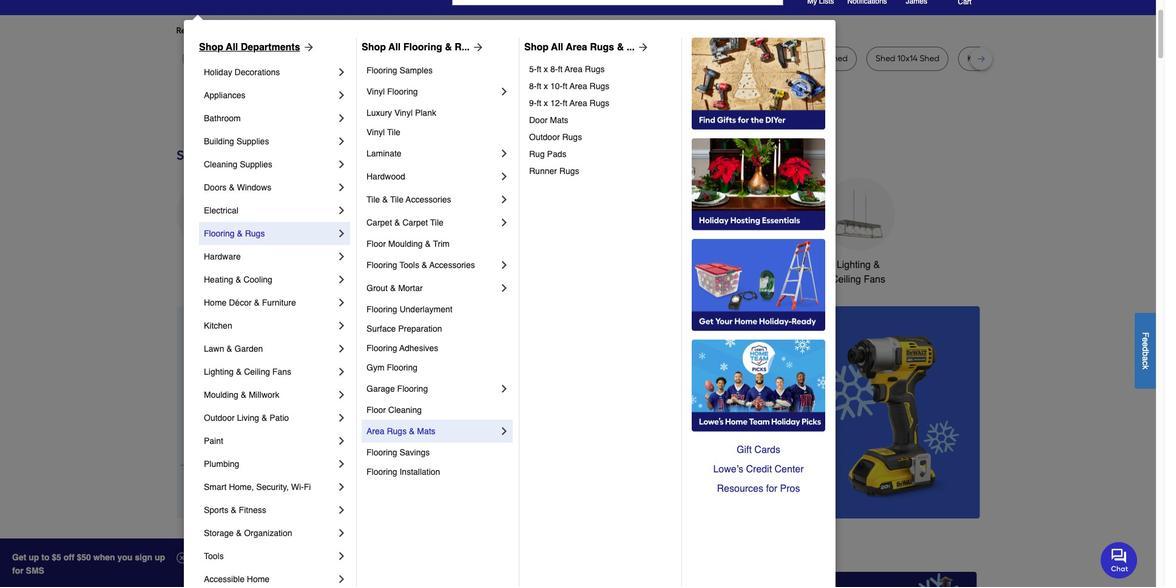 Task type: locate. For each thing, give the bounding box(es) containing it.
0 horizontal spatial more
[[176, 541, 217, 560]]

area down floor cleaning
[[367, 427, 385, 436]]

ft down the 5-ft x 8-ft area rugs
[[563, 81, 567, 91]]

interior
[[396, 53, 424, 64]]

chevron right image for sports & fitness
[[336, 504, 348, 516]]

all up the 5-ft x 8-ft area rugs
[[551, 42, 563, 53]]

shop up toilet
[[524, 42, 549, 53]]

up right sign
[[155, 553, 165, 563]]

all up door interior
[[389, 42, 401, 53]]

rugs up door mats link
[[590, 98, 610, 108]]

0 horizontal spatial bathroom
[[204, 113, 241, 123]]

x left 10-
[[544, 81, 548, 91]]

e up the b at the right of page
[[1141, 342, 1151, 347]]

0 horizontal spatial you
[[287, 25, 301, 36]]

for up the departments
[[274, 25, 285, 36]]

area for 10-
[[570, 81, 587, 91]]

kitchen faucets button
[[453, 178, 526, 272]]

1 horizontal spatial decorations
[[371, 274, 423, 285]]

shop for shop all area rugs & ...
[[524, 42, 549, 53]]

0 horizontal spatial arrow right image
[[470, 41, 484, 53]]

shed for shed outdoor storage
[[713, 53, 733, 64]]

decorations inside "button"
[[371, 274, 423, 285]]

0 horizontal spatial 8-
[[529, 81, 537, 91]]

more down storage
[[176, 541, 217, 560]]

0 horizontal spatial tools
[[204, 552, 224, 561]]

e
[[1141, 337, 1151, 342], [1141, 342, 1151, 347]]

appliances down holiday
[[204, 90, 246, 100]]

1 vertical spatial cleaning
[[388, 405, 422, 415]]

& inside storage & organization link
[[236, 529, 242, 538]]

1 vertical spatial ceiling
[[244, 367, 270, 377]]

8- up 10-
[[550, 64, 558, 74]]

shed right 10x14
[[920, 53, 940, 64]]

rugs up 'quikrete'
[[590, 42, 614, 53]]

runner rugs link
[[529, 163, 673, 180]]

rugs up 'hardware' link
[[245, 229, 265, 239]]

1 horizontal spatial kitchen
[[455, 260, 487, 271]]

shed left "outdoor"
[[713, 53, 733, 64]]

hardwood
[[367, 172, 405, 181]]

shed for shed 10x14 shed
[[876, 53, 896, 64]]

2 horizontal spatial home
[[768, 260, 793, 271]]

2 you from the left
[[395, 25, 409, 36]]

appliances up heating
[[189, 260, 236, 271]]

1 horizontal spatial more
[[311, 25, 331, 36]]

flooring up surface
[[367, 305, 397, 314]]

1 vertical spatial fans
[[272, 367, 291, 377]]

home inside button
[[768, 260, 793, 271]]

flooring & rugs
[[204, 229, 265, 239]]

up
[[29, 553, 39, 563], [155, 553, 165, 563]]

5-ft x 8-ft area rugs link
[[529, 61, 673, 78]]

1 vertical spatial bathroom
[[653, 260, 695, 271]]

1 vertical spatial lighting & ceiling fans
[[204, 367, 291, 377]]

resources
[[717, 484, 764, 495]]

rug pads link
[[529, 146, 673, 163]]

2 shed from the left
[[828, 53, 848, 64]]

0 vertical spatial supplies
[[237, 137, 269, 146]]

plumbing link
[[204, 453, 336, 476]]

arrow right image
[[470, 41, 484, 53], [635, 41, 649, 53]]

& inside heating & cooling link
[[236, 275, 241, 285]]

area up 9-ft x 12-ft area rugs
[[570, 81, 587, 91]]

mats up savings
[[417, 427, 436, 436]]

3 shed from the left
[[876, 53, 896, 64]]

1 carpet from the left
[[367, 218, 392, 228]]

floor down garage
[[367, 405, 386, 415]]

preparation
[[398, 324, 442, 334]]

x left 12-
[[544, 98, 548, 108]]

chevron right image for flooring tools & accessories
[[498, 259, 510, 271]]

cleaning supplies
[[204, 160, 272, 169]]

chevron right image for moulding & millwork
[[336, 389, 348, 401]]

floor cleaning
[[367, 405, 422, 415]]

0 vertical spatial ceiling
[[832, 274, 861, 285]]

0 vertical spatial appliances
[[204, 90, 246, 100]]

shop
[[199, 42, 223, 53], [362, 42, 386, 53], [524, 42, 549, 53]]

chevron right image for kitchen
[[336, 320, 348, 332]]

area up 8-ft x 10-ft area rugs
[[565, 64, 583, 74]]

1 vertical spatial moulding
[[204, 390, 238, 400]]

cleaning inside cleaning supplies link
[[204, 160, 237, 169]]

more up arrow right image
[[311, 25, 331, 36]]

doors & windows
[[204, 183, 271, 192]]

garage flooring link
[[367, 378, 498, 401]]

1 you from the left
[[287, 25, 301, 36]]

flooring down flooring adhesives
[[387, 363, 418, 373]]

1 vertical spatial smart
[[204, 483, 227, 492]]

floor up christmas
[[367, 239, 386, 249]]

arrow right image left "board"
[[635, 41, 649, 53]]

kitchen up 'lawn' at left
[[204, 321, 232, 331]]

0 vertical spatial mats
[[550, 115, 568, 125]]

kitchen
[[455, 260, 487, 271], [204, 321, 232, 331]]

chevron right image
[[336, 135, 348, 147], [498, 147, 510, 160], [336, 158, 348, 171], [498, 171, 510, 183], [498, 194, 510, 206], [498, 259, 510, 271], [498, 282, 510, 294], [336, 343, 348, 355], [336, 366, 348, 378], [336, 389, 348, 401], [336, 435, 348, 447], [336, 481, 348, 493], [336, 527, 348, 540], [336, 550, 348, 563], [336, 574, 348, 586]]

outdoor inside outdoor living & patio link
[[204, 413, 235, 423]]

smart home button
[[730, 178, 803, 272]]

board
[[662, 53, 685, 64]]

carpet & carpet tile
[[367, 218, 444, 228]]

9-ft x 12-ft area rugs link
[[529, 95, 673, 112]]

mats down 12-
[[550, 115, 568, 125]]

1 horizontal spatial mats
[[550, 115, 568, 125]]

1 horizontal spatial cleaning
[[388, 405, 422, 415]]

chevron right image for grout & mortar
[[498, 282, 510, 294]]

1 horizontal spatial all
[[389, 42, 401, 53]]

vinyl down the luxury
[[367, 127, 385, 137]]

outdoor up 'paint'
[[204, 413, 235, 423]]

chevron right image for paint
[[336, 435, 348, 447]]

1 vertical spatial tools
[[204, 552, 224, 561]]

all
[[226, 42, 238, 53], [389, 42, 401, 53], [551, 42, 563, 53]]

0 horizontal spatial carpet
[[367, 218, 392, 228]]

chevron right image for appliances
[[336, 89, 348, 101]]

chevron right image for plumbing
[[336, 458, 348, 470]]

flooring tools & accessories
[[367, 260, 475, 270]]

rugs down arrow left image
[[387, 427, 407, 436]]

cleaning down building
[[204, 160, 237, 169]]

shop inside 'link'
[[524, 42, 549, 53]]

8- down 5-
[[529, 81, 537, 91]]

5-ft x 8-ft area rugs
[[529, 64, 605, 74]]

wi-
[[291, 483, 304, 492]]

garage flooring
[[367, 384, 428, 394]]

moulding up outdoor living & patio
[[204, 390, 238, 400]]

1 horizontal spatial shop
[[362, 42, 386, 53]]

rugs down 'quikrete'
[[585, 64, 605, 74]]

0 horizontal spatial ceiling
[[244, 367, 270, 377]]

arrow right image up flooring samples link
[[470, 41, 484, 53]]

decorations
[[235, 67, 280, 77], [371, 274, 423, 285]]

tools down storage
[[204, 552, 224, 561]]

floor for floor moulding & trim
[[367, 239, 386, 249]]

tile
[[387, 127, 400, 137], [367, 195, 380, 205], [390, 195, 404, 205], [430, 218, 444, 228]]

0 vertical spatial decorations
[[235, 67, 280, 77]]

supplies inside cleaning supplies link
[[240, 160, 272, 169]]

area down 8-ft x 10-ft area rugs
[[570, 98, 587, 108]]

to
[[41, 553, 49, 563]]

you up arrow right image
[[287, 25, 301, 36]]

chevron right image for laminate
[[498, 147, 510, 160]]

& inside home décor & furniture link
[[254, 298, 260, 308]]

kobalt
[[968, 53, 993, 64]]

10-
[[550, 81, 563, 91]]

fitness
[[239, 506, 266, 515]]

x for 10-
[[544, 81, 548, 91]]

appliances inside appliances 'button'
[[189, 260, 236, 271]]

2 all from the left
[[389, 42, 401, 53]]

kitchen inside button
[[455, 260, 487, 271]]

rugs down shop 25 days of deals by category image
[[559, 166, 579, 176]]

1 vertical spatial home
[[204, 298, 227, 308]]

12-
[[550, 98, 563, 108]]

shop 25 days of deals by category image
[[176, 145, 980, 165]]

1 e from the top
[[1141, 337, 1151, 342]]

0 horizontal spatial fans
[[272, 367, 291, 377]]

supplies for building supplies
[[237, 137, 269, 146]]

chevron right image for vinyl flooring
[[498, 86, 510, 98]]

flooring down flooring savings
[[367, 467, 397, 477]]

living
[[237, 413, 259, 423]]

chevron right image for tools
[[336, 550, 348, 563]]

security,
[[256, 483, 289, 492]]

searches
[[237, 25, 272, 36]]

shop for shop all flooring & r...
[[362, 42, 386, 53]]

1 vertical spatial decorations
[[371, 274, 423, 285]]

holiday hosting essentials. image
[[692, 138, 825, 231]]

up to 35 percent off select grills and accessories. image
[[724, 572, 977, 588]]

0 vertical spatial smart
[[739, 260, 765, 271]]

appliances
[[204, 90, 246, 100], [189, 260, 236, 271]]

christmas decorations
[[371, 260, 423, 285]]

1 horizontal spatial lighting
[[837, 260, 871, 271]]

0 horizontal spatial cleaning
[[204, 160, 237, 169]]

shop all area rugs & ...
[[524, 42, 635, 53]]

0 vertical spatial floor
[[367, 239, 386, 249]]

2 x from the top
[[544, 81, 548, 91]]

0 horizontal spatial mats
[[417, 427, 436, 436]]

shop down recommended
[[199, 42, 223, 53]]

sports
[[204, 506, 228, 515]]

1 vertical spatial appliances
[[189, 260, 236, 271]]

0 vertical spatial lighting
[[837, 260, 871, 271]]

1 horizontal spatial lighting & ceiling fans
[[832, 260, 885, 285]]

appliances button
[[176, 178, 249, 272]]

chevron right image for outdoor living & patio
[[336, 412, 348, 424]]

1 arrow right image from the left
[[470, 41, 484, 53]]

2 vertical spatial x
[[544, 98, 548, 108]]

rugs up shop 25 days of deals by category image
[[562, 132, 582, 142]]

arrow right image inside shop all flooring & r... link
[[470, 41, 484, 53]]

2 vertical spatial home
[[247, 575, 270, 584]]

0 horizontal spatial outdoor
[[204, 413, 235, 423]]

vinyl left plank
[[394, 108, 413, 118]]

decorations down shop all departments link
[[235, 67, 280, 77]]

2 horizontal spatial all
[[551, 42, 563, 53]]

fans inside the "lighting & ceiling fans" button
[[864, 274, 885, 285]]

rugs up 9-ft x 12-ft area rugs link
[[590, 81, 610, 91]]

shed left 10x14
[[876, 53, 896, 64]]

2 vertical spatial vinyl
[[367, 127, 385, 137]]

0 horizontal spatial all
[[226, 42, 238, 53]]

chevron right image for electrical
[[336, 205, 348, 217]]

1 vertical spatial accessories
[[429, 260, 475, 270]]

0 vertical spatial more
[[311, 25, 331, 36]]

arrow right image inside shop all area rugs & ... 'link'
[[635, 41, 649, 53]]

cleaning inside floor cleaning link
[[388, 405, 422, 415]]

outdoor up rug pads
[[529, 132, 560, 142]]

0 vertical spatial bathroom
[[204, 113, 241, 123]]

1 vertical spatial kitchen
[[204, 321, 232, 331]]

floor cleaning link
[[367, 401, 510, 420]]

1 horizontal spatial fans
[[864, 274, 885, 285]]

for
[[274, 25, 285, 36], [382, 25, 393, 36], [766, 484, 778, 495], [12, 566, 23, 576]]

0 vertical spatial x
[[544, 64, 548, 74]]

1 horizontal spatial ceiling
[[832, 274, 861, 285]]

x right 5-
[[544, 64, 548, 74]]

tile up the floor moulding & trim link
[[430, 218, 444, 228]]

outdoor inside outdoor rugs link
[[529, 132, 560, 142]]

1 horizontal spatial moulding
[[388, 239, 423, 249]]

recommended
[[176, 25, 235, 36]]

2 arrow right image from the left
[[635, 41, 649, 53]]

1 vertical spatial floor
[[367, 405, 386, 415]]

paint
[[204, 436, 223, 446]]

rugs inside area rugs & mats link
[[387, 427, 407, 436]]

& inside the "tile & tile accessories" link
[[382, 195, 388, 205]]

doors
[[204, 183, 227, 192]]

rugs inside flooring & rugs link
[[245, 229, 265, 239]]

& inside the moulding & millwork link
[[241, 390, 246, 400]]

1 horizontal spatial outdoor
[[529, 132, 560, 142]]

more inside "link"
[[311, 25, 331, 36]]

fans inside lighting & ceiling fans link
[[272, 367, 291, 377]]

& inside grout & mortar link
[[390, 283, 396, 293]]

1 vertical spatial supplies
[[240, 160, 272, 169]]

1 shed from the left
[[713, 53, 733, 64]]

all for departments
[[226, 42, 238, 53]]

1 up from the left
[[29, 553, 39, 563]]

shed right storage
[[828, 53, 848, 64]]

chevron right image for carpet & carpet tile
[[498, 217, 510, 229]]

lighting & ceiling fans
[[832, 260, 885, 285], [204, 367, 291, 377]]

0 horizontal spatial smart
[[204, 483, 227, 492]]

bathroom link
[[204, 107, 336, 130]]

1 x from the top
[[544, 64, 548, 74]]

sports & fitness link
[[204, 499, 336, 522]]

kitchen for kitchen
[[204, 321, 232, 331]]

k
[[1141, 365, 1151, 370]]

1 all from the left
[[226, 42, 238, 53]]

more
[[311, 25, 331, 36], [176, 541, 217, 560]]

supplies inside building supplies link
[[237, 137, 269, 146]]

8- inside 8-ft x 10-ft area rugs link
[[529, 81, 537, 91]]

& inside lawn & garden link
[[227, 344, 232, 354]]

1 horizontal spatial carpet
[[402, 218, 428, 228]]

windows
[[237, 183, 271, 192]]

for inside "link"
[[382, 25, 393, 36]]

area inside 'link'
[[566, 42, 587, 53]]

kitchen link
[[204, 314, 336, 337]]

0 vertical spatial fans
[[864, 274, 885, 285]]

1 vertical spatial lighting
[[204, 367, 234, 377]]

ft up 10-
[[558, 64, 563, 74]]

1 horizontal spatial tools
[[400, 260, 419, 270]]

& inside flooring & rugs link
[[237, 229, 243, 239]]

flooring adhesives link
[[367, 339, 510, 358]]

holiday decorations
[[204, 67, 280, 77]]

area down recommended searches for you heading
[[566, 42, 587, 53]]

chevron right image for hardware
[[336, 251, 348, 263]]

1 floor from the top
[[367, 239, 386, 249]]

flooring savings
[[367, 448, 430, 458]]

tools down floor moulding & trim
[[400, 260, 419, 270]]

when
[[93, 553, 115, 563]]

0 horizontal spatial up
[[29, 553, 39, 563]]

get your home holiday-ready. image
[[692, 239, 825, 331]]

hardwood link
[[367, 165, 498, 188]]

1 horizontal spatial up
[[155, 553, 165, 563]]

mats
[[550, 115, 568, 125], [417, 427, 436, 436]]

shop for shop all departments
[[199, 42, 223, 53]]

luxury vinyl plank link
[[367, 103, 510, 123]]

ceiling inside button
[[832, 274, 861, 285]]

outdoor for outdoor living & patio
[[204, 413, 235, 423]]

chevron right image
[[336, 66, 348, 78], [498, 86, 510, 98], [336, 89, 348, 101], [336, 112, 348, 124], [336, 181, 348, 194], [336, 205, 348, 217], [498, 217, 510, 229], [336, 228, 348, 240], [336, 251, 348, 263], [336, 274, 348, 286], [336, 297, 348, 309], [336, 320, 348, 332], [498, 383, 510, 395], [336, 412, 348, 424], [498, 425, 510, 438], [336, 458, 348, 470], [336, 504, 348, 516]]

shed 10x14 shed
[[876, 53, 940, 64]]

x
[[544, 64, 548, 74], [544, 81, 548, 91], [544, 98, 548, 108]]

for down get
[[12, 566, 23, 576]]

decorations for christmas
[[371, 274, 423, 285]]

1 horizontal spatial smart
[[739, 260, 765, 271]]

0 vertical spatial outdoor
[[529, 132, 560, 142]]

1 shop from the left
[[199, 42, 223, 53]]

1 horizontal spatial 8-
[[550, 64, 558, 74]]

0 horizontal spatial moulding
[[204, 390, 238, 400]]

1 vertical spatial x
[[544, 81, 548, 91]]

0 vertical spatial home
[[768, 260, 793, 271]]

0 vertical spatial 8-
[[550, 64, 558, 74]]

ft down 8-ft x 10-ft area rugs
[[563, 98, 567, 108]]

2 shop from the left
[[362, 42, 386, 53]]

chevron right image for bathroom
[[336, 112, 348, 124]]

smart home, security, wi-fi
[[204, 483, 311, 492]]

chevron right image for building supplies
[[336, 135, 348, 147]]

4 shed from the left
[[920, 53, 940, 64]]

0 horizontal spatial home
[[204, 298, 227, 308]]

great
[[222, 541, 266, 560]]

vinyl up the luxury
[[367, 87, 385, 97]]

None search field
[[452, 0, 784, 17]]

ft down toilet
[[537, 64, 542, 74]]

1 vertical spatial 8-
[[529, 81, 537, 91]]

supplies for cleaning supplies
[[240, 160, 272, 169]]

surface preparation
[[367, 324, 442, 334]]

supplies up cleaning supplies
[[237, 137, 269, 146]]

all down 'recommended searches for you'
[[226, 42, 238, 53]]

0 vertical spatial accessories
[[406, 195, 451, 205]]

for up door
[[382, 25, 393, 36]]

flooring down surface
[[367, 344, 397, 353]]

chevron right image for tile & tile accessories
[[498, 194, 510, 206]]

1 vertical spatial outdoor
[[204, 413, 235, 423]]

3 x from the top
[[544, 98, 548, 108]]

accessories down the trim on the top of page
[[429, 260, 475, 270]]

accessories up carpet & carpet tile link
[[406, 195, 451, 205]]

you inside "more suggestions for you" "link"
[[395, 25, 409, 36]]

kitchen left faucets
[[455, 260, 487, 271]]

x for 12-
[[544, 98, 548, 108]]

1 horizontal spatial bathroom
[[653, 260, 695, 271]]

2 floor from the top
[[367, 405, 386, 415]]

0 vertical spatial lighting & ceiling fans
[[832, 260, 885, 285]]

0 vertical spatial cleaning
[[204, 160, 237, 169]]

e up d
[[1141, 337, 1151, 342]]

moulding & millwork
[[204, 390, 279, 400]]

lowe's
[[713, 464, 743, 475]]

1 horizontal spatial arrow right image
[[635, 41, 649, 53]]

1 horizontal spatial you
[[395, 25, 409, 36]]

0 horizontal spatial shop
[[199, 42, 223, 53]]

3 all from the left
[[551, 42, 563, 53]]

decorations down christmas
[[371, 274, 423, 285]]

cooling
[[244, 275, 272, 285]]

1 horizontal spatial home
[[247, 575, 270, 584]]

2 horizontal spatial shop
[[524, 42, 549, 53]]

cleaning up area rugs & mats
[[388, 405, 422, 415]]

savings
[[400, 448, 430, 458]]

flooring up luxury vinyl plank
[[387, 87, 418, 97]]

accessories
[[406, 195, 451, 205], [429, 260, 475, 270]]

all inside 'link'
[[551, 42, 563, 53]]

up left to
[[29, 553, 39, 563]]

holiday
[[204, 67, 232, 77]]

3 shop from the left
[[524, 42, 549, 53]]

1 vertical spatial more
[[176, 541, 217, 560]]

flooring installation
[[367, 467, 440, 477]]

Search Query text field
[[453, 0, 728, 5]]

vinyl tile
[[367, 127, 400, 137]]

chevron right image for lighting & ceiling fans
[[336, 366, 348, 378]]

0 vertical spatial kitchen
[[455, 260, 487, 271]]

you
[[287, 25, 301, 36], [395, 25, 409, 36]]

0 vertical spatial vinyl
[[367, 87, 385, 97]]

supplies up windows
[[240, 160, 272, 169]]

shop all flooring & r... link
[[362, 40, 484, 55]]

shop up door
[[362, 42, 386, 53]]

0 horizontal spatial kitchen
[[204, 321, 232, 331]]

decorations for holiday
[[235, 67, 280, 77]]

you up shop all flooring & r...
[[395, 25, 409, 36]]

lighting inside button
[[837, 260, 871, 271]]

moulding down carpet & carpet tile
[[388, 239, 423, 249]]

smart inside button
[[739, 260, 765, 271]]

0 horizontal spatial decorations
[[235, 67, 280, 77]]



Task type: vqa. For each thing, say whether or not it's contained in the screenshot.
FANS to the right
yes



Task type: describe. For each thing, give the bounding box(es) containing it.
lighting & ceiling fans link
[[204, 361, 336, 384]]

find gifts for the diyer. image
[[692, 38, 825, 130]]

& inside doors & windows link
[[229, 183, 235, 192]]

for inside "get up to $5 off $50 when you sign up for sms"
[[12, 566, 23, 576]]

& inside carpet & carpet tile link
[[394, 218, 400, 228]]

chevron right image for home décor & furniture
[[336, 297, 348, 309]]

chevron right image for hardwood
[[498, 171, 510, 183]]

garage
[[367, 384, 395, 394]]

cards
[[755, 445, 781, 456]]

smart for smart home, security, wi-fi
[[204, 483, 227, 492]]

& inside lighting & ceiling fans link
[[236, 367, 242, 377]]

laminate link
[[367, 142, 498, 165]]

millwork
[[249, 390, 279, 400]]

outdoor
[[735, 53, 768, 64]]

lowe's wishes you and your family a happy hanukkah. image
[[176, 103, 980, 133]]

8-ft x 10-ft area rugs link
[[529, 78, 673, 95]]

hardie board
[[634, 53, 685, 64]]

lowe's home team holiday picks. image
[[692, 340, 825, 432]]

departments
[[241, 42, 300, 53]]

f
[[1141, 332, 1151, 337]]

flooring up the grout
[[367, 260, 397, 270]]

area for 8-
[[565, 64, 583, 74]]

& inside the floor moulding & trim link
[[425, 239, 431, 249]]

tile up carpet & carpet tile
[[390, 195, 404, 205]]

rugs inside outdoor rugs link
[[562, 132, 582, 142]]

furniture
[[262, 298, 296, 308]]

chevron right image for garage flooring
[[498, 383, 510, 395]]

chevron right image for area rugs & mats
[[498, 425, 510, 438]]

electrical
[[204, 206, 238, 215]]

flooring up interior
[[403, 42, 442, 53]]

sports & fitness
[[204, 506, 266, 515]]

doors & windows link
[[204, 176, 336, 199]]

resources for pros
[[717, 484, 800, 495]]

ft left 10-
[[537, 81, 542, 91]]

chevron right image for flooring & rugs
[[336, 228, 348, 240]]

all for area
[[551, 42, 563, 53]]

chevron right image for doors & windows
[[336, 181, 348, 194]]

r...
[[455, 42, 470, 53]]

rugs inside 9-ft x 12-ft area rugs link
[[590, 98, 610, 108]]

& inside the "lighting & ceiling fans" button
[[874, 260, 880, 271]]

25 days of deals. don't miss deals every day. same-day delivery on in-stock orders placed by 2 p m. image
[[176, 306, 372, 519]]

9-
[[529, 98, 537, 108]]

chevron right image for lawn & garden
[[336, 343, 348, 355]]

accessories for flooring tools & accessories
[[429, 260, 475, 270]]

flooring down area rugs & mats
[[367, 448, 397, 458]]

outdoor living & patio link
[[204, 407, 336, 430]]

gym flooring
[[367, 363, 418, 373]]

up to 25 percent off select small appliances. image
[[451, 572, 705, 588]]

arrow right image
[[300, 41, 315, 53]]

floor for floor cleaning
[[367, 405, 386, 415]]

grout
[[367, 283, 388, 293]]

vinyl for vinyl flooring
[[367, 87, 385, 97]]

you
[[117, 553, 133, 563]]

10x14
[[898, 53, 918, 64]]

chevron right image for accessible home
[[336, 574, 348, 586]]

chevron right image for heating & cooling
[[336, 274, 348, 286]]

flooring & rugs link
[[204, 222, 336, 245]]

lawn
[[204, 344, 224, 354]]

area rugs & mats
[[367, 427, 436, 436]]

more suggestions for you link
[[311, 25, 419, 37]]

f e e d b a c k button
[[1135, 313, 1156, 389]]

x for 8-
[[544, 64, 548, 74]]

up to 50 percent off select tools and accessories. image
[[392, 306, 980, 519]]

heating & cooling
[[204, 275, 272, 285]]

shed for shed
[[828, 53, 848, 64]]

home for smart home
[[768, 260, 793, 271]]

floor moulding & trim
[[367, 239, 450, 249]]

more for more great deals
[[176, 541, 217, 560]]

flooring down electrical
[[204, 229, 235, 239]]

smart for smart home
[[739, 260, 765, 271]]

lawn & garden
[[204, 344, 263, 354]]

8- inside 5-ft x 8-ft area rugs link
[[550, 64, 558, 74]]

for left pros
[[766, 484, 778, 495]]

& inside shop all flooring & r... link
[[445, 42, 452, 53]]

luxury vinyl plank
[[367, 108, 436, 118]]

rugs inside 5-ft x 8-ft area rugs link
[[585, 64, 605, 74]]

gift
[[737, 445, 752, 456]]

2 up from the left
[[155, 553, 165, 563]]

& inside flooring tools & accessories link
[[422, 260, 427, 270]]

& inside outdoor living & patio link
[[262, 413, 267, 423]]

2 e from the top
[[1141, 342, 1151, 347]]

gift cards
[[737, 445, 781, 456]]

building
[[204, 137, 234, 146]]

you for recommended searches for you
[[287, 25, 301, 36]]

bathroom button
[[638, 178, 710, 272]]

lighting & ceiling fans button
[[822, 178, 895, 287]]

2 carpet from the left
[[402, 218, 428, 228]]

rugs inside 8-ft x 10-ft area rugs link
[[590, 81, 610, 91]]

get up to 2 free select tools or batteries when you buy 1 with select purchases. image
[[179, 572, 432, 588]]

outdoor rugs link
[[529, 129, 673, 146]]

plumbing
[[204, 459, 239, 469]]

plank
[[415, 108, 436, 118]]

5-
[[529, 64, 537, 74]]

flooring savings link
[[367, 443, 510, 462]]

door mats
[[529, 115, 568, 125]]

heating
[[204, 275, 233, 285]]

installation
[[400, 467, 440, 477]]

appliances inside appliances link
[[204, 90, 246, 100]]

garden
[[235, 344, 263, 354]]

chevron right image for smart home, security, wi-fi
[[336, 481, 348, 493]]

gym
[[367, 363, 385, 373]]

flooring up floor cleaning
[[397, 384, 428, 394]]

0 horizontal spatial lighting
[[204, 367, 234, 377]]

door
[[376, 53, 394, 64]]

accessible
[[204, 575, 245, 584]]

flooring samples
[[367, 66, 433, 75]]

& inside the sports & fitness link
[[231, 506, 237, 515]]

more for more suggestions for you
[[311, 25, 331, 36]]

9-ft x 12-ft area rugs
[[529, 98, 610, 108]]

lowe's credit center
[[713, 464, 804, 475]]

c
[[1141, 361, 1151, 365]]

scroll to item #2 element
[[653, 496, 685, 503]]

samples
[[400, 66, 433, 75]]

arrow right image for shop all area rugs & ...
[[635, 41, 649, 53]]

pros
[[780, 484, 800, 495]]

storage & organization link
[[204, 522, 336, 545]]

underlayment
[[400, 305, 453, 314]]

arrow left image
[[402, 413, 414, 425]]

chevron right image for storage & organization
[[336, 527, 348, 540]]

kitchen for kitchen faucets
[[455, 260, 487, 271]]

shop all flooring & r...
[[362, 42, 470, 53]]

patio
[[270, 413, 289, 423]]

hardware
[[204, 252, 241, 262]]

arrow right image for shop all flooring & r...
[[470, 41, 484, 53]]

runner
[[529, 166, 557, 176]]

home for accessible home
[[247, 575, 270, 584]]

ft up the "door"
[[537, 98, 542, 108]]

0 vertical spatial tools
[[400, 260, 419, 270]]

d
[[1141, 347, 1151, 352]]

area for 12-
[[570, 98, 587, 108]]

suggestions
[[332, 25, 380, 36]]

outdoor for outdoor rugs
[[529, 132, 560, 142]]

décor
[[229, 298, 252, 308]]

chat invite button image
[[1101, 542, 1138, 579]]

chevron right image for cleaning supplies
[[336, 158, 348, 171]]

1 vertical spatial vinyl
[[394, 108, 413, 118]]

chevron right image for holiday decorations
[[336, 66, 348, 78]]

shed outdoor storage
[[713, 53, 800, 64]]

surface
[[367, 324, 396, 334]]

christmas
[[375, 260, 419, 271]]

luxury
[[367, 108, 392, 118]]

tile down the hardwood
[[367, 195, 380, 205]]

rugs inside shop all area rugs & ... 'link'
[[590, 42, 614, 53]]

flooring underlayment link
[[367, 300, 510, 319]]

vinyl flooring link
[[367, 80, 498, 103]]

1 vertical spatial mats
[[417, 427, 436, 436]]

accessories for tile & tile accessories
[[406, 195, 451, 205]]

get
[[12, 553, 26, 563]]

outdoor rugs
[[529, 132, 582, 142]]

bathroom inside button
[[653, 260, 695, 271]]

home décor & furniture link
[[204, 291, 336, 314]]

0 horizontal spatial lighting & ceiling fans
[[204, 367, 291, 377]]

mortar
[[398, 283, 423, 293]]

lighting & ceiling fans inside button
[[832, 260, 885, 285]]

8-ft x 10-ft area rugs
[[529, 81, 610, 91]]

you for more suggestions for you
[[395, 25, 409, 36]]

rug pads
[[529, 149, 567, 159]]

rugs inside runner rugs link
[[559, 166, 579, 176]]

tile & tile accessories
[[367, 195, 451, 205]]

flooring down door
[[367, 66, 397, 75]]

vinyl for vinyl tile
[[367, 127, 385, 137]]

recommended searches for you heading
[[176, 25, 980, 37]]

0 vertical spatial moulding
[[388, 239, 423, 249]]

tile down luxury vinyl plank
[[387, 127, 400, 137]]

$5
[[52, 553, 61, 563]]

all for flooring
[[389, 42, 401, 53]]

shop all area rugs & ... link
[[524, 40, 649, 55]]

vinyl flooring
[[367, 87, 418, 97]]

& inside shop all area rugs & ... 'link'
[[617, 42, 624, 53]]

& inside area rugs & mats link
[[409, 427, 415, 436]]

flooring samples link
[[367, 61, 510, 80]]

appliances link
[[204, 84, 336, 107]]



